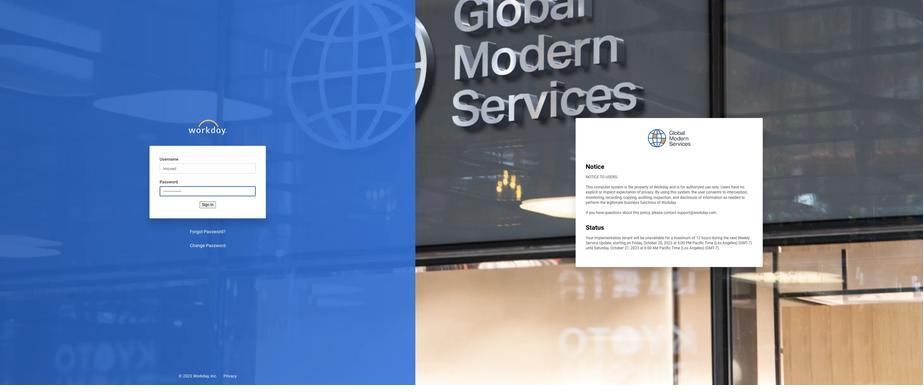 Task type: locate. For each thing, give the bounding box(es) containing it.
0 horizontal spatial angeles)
[[689, 246, 704, 251]]

1 horizontal spatial for
[[680, 185, 685, 190]]

have up interception,
[[731, 185, 739, 190]]

and up workday.
[[673, 196, 679, 200]]

angeles) down pm
[[689, 246, 704, 251]]

0 horizontal spatial at
[[640, 246, 643, 251]]

october
[[644, 241, 657, 246], [610, 246, 624, 251]]

at down friday,
[[640, 246, 643, 251]]

tenant
[[622, 236, 633, 241]]

monitoring,
[[586, 196, 605, 200]]

inspection,
[[654, 196, 672, 200]]

of left 12
[[692, 236, 695, 241]]

2 vertical spatial 2023
[[183, 374, 192, 379]]

is
[[624, 185, 627, 190], [677, 185, 680, 190]]

contact
[[664, 211, 676, 215]]

1 horizontal spatial at
[[673, 241, 677, 246]]

system
[[611, 185, 623, 190]]

and up using
[[669, 185, 676, 190]]

0 vertical spatial for
[[680, 185, 685, 190]]

1 vertical spatial at
[[640, 246, 643, 251]]

is up system,
[[677, 185, 680, 190]]

october down unavailable on the bottom right
[[644, 241, 657, 246]]

0 vertical spatial this
[[670, 190, 677, 195]]

1 vertical spatial october
[[610, 246, 624, 251]]

1 vertical spatial pacific
[[659, 246, 671, 251]]

1 horizontal spatial (gmt-
[[739, 241, 749, 246]]

october down the starting
[[610, 246, 624, 251]]

1 vertical spatial (los
[[681, 246, 689, 251]]

weekly
[[738, 236, 750, 241]]

user
[[698, 190, 705, 195]]

1 vertical spatial (gmt-
[[705, 246, 715, 251]]

the
[[628, 185, 634, 190], [692, 190, 697, 195], [600, 201, 606, 205], [724, 236, 729, 241]]

(los up the 7).
[[714, 241, 722, 246]]

time
[[705, 241, 713, 246], [672, 246, 680, 251]]

is up expectation
[[624, 185, 627, 190]]

6:00 left am
[[644, 246, 652, 251]]

saturday,
[[594, 246, 609, 251]]

this right about
[[633, 211, 639, 215]]

pacific down 12
[[693, 241, 704, 246]]

0 horizontal spatial this
[[633, 211, 639, 215]]

of down inspection,
[[657, 201, 661, 205]]

will
[[634, 236, 639, 241]]

1 vertical spatial 2023
[[631, 246, 639, 251]]

privacy.
[[642, 190, 654, 195]]

change password
[[190, 243, 226, 249]]

0 horizontal spatial october
[[610, 246, 624, 251]]

or
[[599, 190, 602, 195]]

1 horizontal spatial have
[[731, 185, 739, 190]]

1 horizontal spatial 6:00
[[678, 241, 685, 246]]

for left a
[[665, 236, 670, 241]]

users:
[[606, 175, 618, 180]]

(los down pm
[[681, 246, 689, 251]]

at down maximum
[[673, 241, 677, 246]]

1 vertical spatial time
[[672, 246, 680, 251]]

property
[[634, 185, 649, 190]]

of down 'user'
[[698, 196, 702, 200]]

policy,
[[640, 211, 651, 215]]

implementation
[[594, 236, 621, 241]]

0 horizontal spatial (los
[[681, 246, 689, 251]]

6:00 down maximum
[[678, 241, 685, 246]]

use
[[705, 185, 711, 190]]

have right you
[[596, 211, 604, 215]]

(gmt- down weekly
[[739, 241, 749, 246]]

friday,
[[632, 241, 643, 246]]

information
[[703, 196, 722, 200]]

time down hours
[[705, 241, 713, 246]]

1 vertical spatial and
[[673, 196, 679, 200]]

users
[[721, 185, 730, 190]]

for inside "your implementation tenant will be unavailable for a maximum of 12 hours during the next weekly service update; starting on friday, october 20, 2023 at 6:00 pm pacific time (los angeles) (gmt-7) until saturday, october 21, 2023 at 6:00 am pacific time (los angeles) (gmt-7)."
[[665, 236, 670, 241]]

6:00
[[678, 241, 685, 246], [644, 246, 652, 251]]

0 vertical spatial have
[[731, 185, 739, 190]]

this
[[670, 190, 677, 195], [633, 211, 639, 215]]

1 vertical spatial to
[[742, 196, 745, 200]]

of down property
[[637, 190, 641, 195]]

notice
[[586, 175, 599, 180]]

functions
[[640, 201, 656, 205]]

hours
[[701, 236, 711, 241]]

0 vertical spatial angeles)
[[723, 241, 738, 246]]

0 horizontal spatial is
[[624, 185, 627, 190]]

this inside this computer system is the property of workday and is for authorized use only. users have no explicit or implicit expectation of privacy. by using this system, the user consents to interception, monitoring, recording, copying, auditing, inspection, and disclosure of information as needed to perform the legitimate business functions of workday.
[[670, 190, 677, 195]]

time down a
[[672, 246, 680, 251]]

this
[[586, 185, 593, 190]]

pacific down 20,
[[659, 246, 671, 251]]

section
[[576, 118, 763, 267]]

of
[[649, 185, 653, 190], [637, 190, 641, 195], [698, 196, 702, 200], [657, 201, 661, 205], [692, 236, 695, 241]]

1 horizontal spatial pacific
[[693, 241, 704, 246]]

2 is from the left
[[677, 185, 680, 190]]

perform
[[586, 201, 599, 205]]

the left next
[[724, 236, 729, 241]]

have inside this computer system is the property of workday and is for authorized use only. users have no explicit or implicit expectation of privacy. by using this system, the user consents to interception, monitoring, recording, copying, auditing, inspection, and disclosure of information as needed to perform the legitimate business functions of workday.
[[731, 185, 739, 190]]

to up as
[[723, 190, 726, 195]]

1 horizontal spatial is
[[677, 185, 680, 190]]

1 horizontal spatial this
[[670, 190, 677, 195]]

0 vertical spatial (gmt-
[[739, 241, 749, 246]]

0 horizontal spatial for
[[665, 236, 670, 241]]

the up expectation
[[628, 185, 634, 190]]

explicit
[[586, 190, 598, 195]]

angeles) down next
[[723, 241, 738, 246]]

auditing,
[[638, 196, 653, 200]]

main content
[[0, 0, 923, 386]]

0 horizontal spatial have
[[596, 211, 604, 215]]

section containing notice
[[576, 118, 763, 267]]

as
[[723, 196, 727, 200]]

the down monitoring,
[[600, 201, 606, 205]]

notice to users:
[[586, 175, 618, 180]]

0 vertical spatial to
[[723, 190, 726, 195]]

2023 down a
[[664, 241, 673, 246]]

computer
[[594, 185, 610, 190]]

of inside "your implementation tenant will be unavailable for a maximum of 12 hours during the next weekly service update; starting on friday, october 20, 2023 at 6:00 pm pacific time (los angeles) (gmt-7) until saturday, october 21, 2023 at 6:00 am pacific time (los angeles) (gmt-7)."
[[692, 236, 695, 241]]

this right using
[[670, 190, 677, 195]]

2023 right ©
[[183, 374, 192, 379]]

a
[[671, 236, 673, 241]]

Username text field
[[160, 164, 256, 174]]

have
[[731, 185, 739, 190], [596, 211, 604, 215]]

expectation
[[616, 190, 636, 195]]

0 vertical spatial 2023
[[664, 241, 673, 246]]

1 vertical spatial for
[[665, 236, 670, 241]]

1 is from the left
[[624, 185, 627, 190]]

pacific
[[693, 241, 704, 246], [659, 246, 671, 251]]

0 vertical spatial 6:00
[[678, 241, 685, 246]]

1 horizontal spatial (los
[[714, 241, 722, 246]]

angeles)
[[723, 241, 738, 246], [689, 246, 704, 251]]

the down authorized
[[692, 190, 697, 195]]

(los
[[714, 241, 722, 246], [681, 246, 689, 251]]

support@workday.com.
[[677, 211, 717, 215]]

to down interception,
[[742, 196, 745, 200]]

and
[[669, 185, 676, 190], [673, 196, 679, 200]]

1 horizontal spatial october
[[644, 241, 657, 246]]

1 vertical spatial 6:00
[[644, 246, 652, 251]]

authorized
[[686, 185, 704, 190]]

1 horizontal spatial 2023
[[631, 246, 639, 251]]

0 horizontal spatial time
[[672, 246, 680, 251]]

(gmt- down hours
[[705, 246, 715, 251]]

status
[[586, 224, 604, 232]]

Password password field
[[160, 187, 256, 197]]

interception,
[[727, 190, 748, 195]]

update;
[[599, 241, 612, 246]]

if
[[586, 211, 588, 215]]

1 horizontal spatial time
[[705, 241, 713, 246]]

for up system,
[[680, 185, 685, 190]]

0 horizontal spatial to
[[723, 190, 726, 195]]

to
[[723, 190, 726, 195], [742, 196, 745, 200]]

(gmt-
[[739, 241, 749, 246], [705, 246, 715, 251]]

2023 down friday,
[[631, 246, 639, 251]]



Task type: describe. For each thing, give the bounding box(es) containing it.
system,
[[678, 190, 691, 195]]

the inside "your implementation tenant will be unavailable for a maximum of 12 hours during the next weekly service update; starting on friday, october 20, 2023 at 6:00 pm pacific time (los angeles) (gmt-7) until saturday, october 21, 2023 at 6:00 am pacific time (los angeles) (gmt-7)."
[[724, 236, 729, 241]]

0 vertical spatial pacific
[[693, 241, 704, 246]]

2 horizontal spatial 2023
[[664, 241, 673, 246]]

workday image
[[187, 119, 228, 136]]

during
[[712, 236, 723, 241]]

forgot password?
[[190, 230, 225, 235]]

am
[[653, 246, 658, 251]]

0 horizontal spatial 2023
[[183, 374, 192, 379]]

to
[[600, 175, 605, 180]]

7).
[[715, 246, 720, 251]]

©
[[179, 374, 182, 379]]

20,
[[658, 241, 663, 246]]

pm
[[686, 241, 692, 246]]

sign in form
[[150, 146, 266, 219]]

recording,
[[606, 196, 622, 200]]

you
[[589, 211, 595, 215]]

sign in button
[[199, 202, 216, 209]]

privacy link
[[224, 374, 237, 379]]

notice
[[586, 163, 604, 171]]

needed
[[728, 196, 741, 200]]

forgot password? link
[[190, 230, 225, 235]]

0 vertical spatial (los
[[714, 241, 722, 246]]

0 horizontal spatial pacific
[[659, 246, 671, 251]]

in
[[210, 203, 213, 207]]

1 vertical spatial have
[[596, 211, 604, 215]]

0 vertical spatial time
[[705, 241, 713, 246]]

copying,
[[623, 196, 637, 200]]

this computer system is the property of workday and is for authorized use only. users have no explicit or implicit expectation of privacy. by using this system, the user consents to interception, monitoring, recording, copying, auditing, inspection, and disclosure of information as needed to perform the legitimate business functions of workday.
[[586, 185, 749, 205]]

forgot
[[190, 230, 203, 235]]

be
[[640, 236, 644, 241]]

implicit
[[603, 190, 615, 195]]

© 2023 workday, inc.
[[179, 374, 217, 379]]

0 horizontal spatial (gmt-
[[705, 246, 715, 251]]

on
[[627, 241, 631, 246]]

7)
[[749, 241, 752, 246]]

maximum
[[674, 236, 691, 241]]

please
[[652, 211, 663, 215]]

if you have questions about this policy, please contact support@workday.com.
[[586, 211, 717, 215]]

only.
[[712, 185, 720, 190]]

of up privacy.
[[649, 185, 653, 190]]

main content containing notice
[[0, 0, 923, 386]]

0 vertical spatial october
[[644, 241, 657, 246]]

0 vertical spatial at
[[673, 241, 677, 246]]

questions
[[605, 211, 622, 215]]

consents
[[706, 190, 722, 195]]

workday
[[654, 185, 669, 190]]

workday.
[[662, 201, 677, 205]]

starting
[[613, 241, 626, 246]]

disclosure
[[680, 196, 697, 200]]

service
[[586, 241, 598, 246]]

using
[[660, 190, 670, 195]]

by
[[655, 190, 659, 195]]

next
[[730, 236, 737, 241]]

no
[[740, 185, 744, 190]]

workday,
[[193, 374, 210, 379]]

1 vertical spatial angeles)
[[689, 246, 704, 251]]

for inside this computer system is the property of workday and is for authorized use only. users have no explicit or implicit expectation of privacy. by using this system, the user consents to interception, monitoring, recording, copying, auditing, inspection, and disclosure of information as needed to perform the legitimate business functions of workday.
[[680, 185, 685, 190]]

change
[[190, 243, 205, 249]]

sign in
[[202, 203, 213, 207]]

about
[[622, 211, 632, 215]]

change password link
[[190, 243, 226, 249]]

0 horizontal spatial 6:00
[[644, 246, 652, 251]]

sign
[[202, 203, 209, 207]]

21,
[[625, 246, 630, 251]]

privacy
[[224, 374, 237, 379]]

1 horizontal spatial to
[[742, 196, 745, 200]]

1 horizontal spatial angeles)
[[723, 241, 738, 246]]

your
[[586, 236, 594, 241]]

legitimate
[[607, 201, 623, 205]]

password?
[[204, 230, 225, 235]]

until
[[586, 246, 593, 251]]

0 vertical spatial and
[[669, 185, 676, 190]]

password
[[206, 243, 226, 249]]

business
[[624, 201, 639, 205]]

12
[[696, 236, 700, 241]]

1 vertical spatial this
[[633, 211, 639, 215]]

inc.
[[211, 374, 217, 379]]

unavailable
[[645, 236, 664, 241]]

your implementation tenant will be unavailable for a maximum of 12 hours during the next weekly service update; starting on friday, october 20, 2023 at 6:00 pm pacific time (los angeles) (gmt-7) until saturday, october 21, 2023 at 6:00 am pacific time (los angeles) (gmt-7).
[[586, 236, 753, 251]]



Task type: vqa. For each thing, say whether or not it's contained in the screenshot.
the leftmost Time
yes



